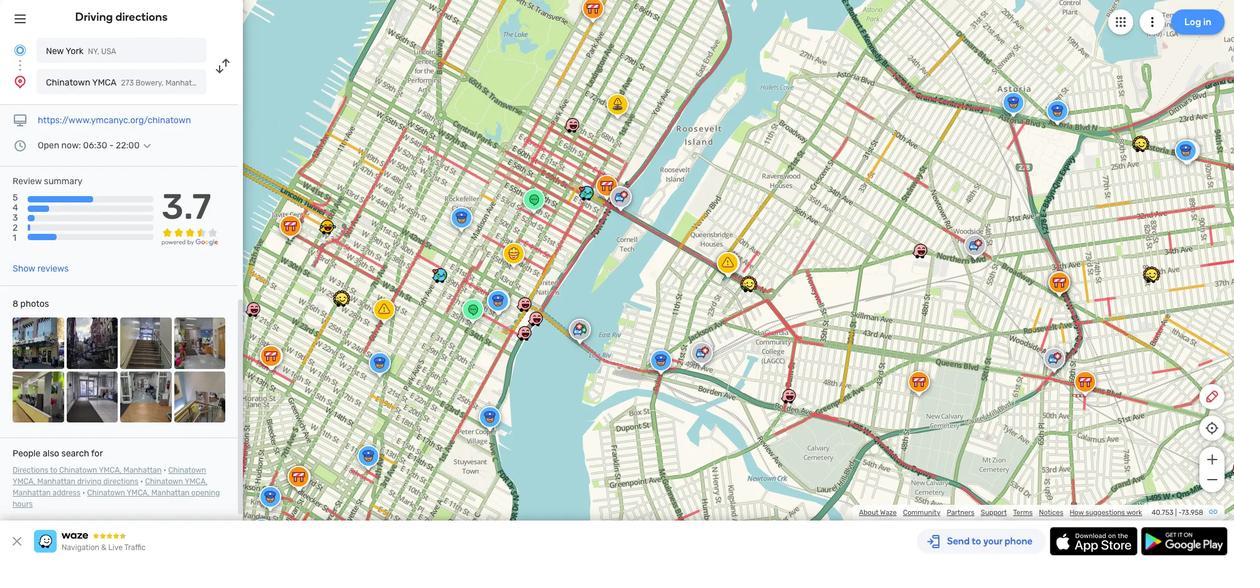 Task type: describe. For each thing, give the bounding box(es) containing it.
summary
[[44, 176, 82, 187]]

manhattan for chinatown ymca, manhattan address
[[13, 489, 51, 498]]

notices
[[1039, 509, 1064, 517]]

community link
[[903, 509, 941, 517]]

chinatown ymca, manhattan opening hours link
[[13, 489, 220, 509]]

4
[[13, 203, 18, 214]]

chinatown ymca, manhattan driving directions link
[[13, 467, 206, 487]]

york
[[66, 46, 84, 57]]

5 4 3 2 1
[[13, 193, 18, 244]]

opening
[[191, 489, 220, 498]]

open
[[38, 140, 59, 151]]

|
[[1176, 509, 1177, 517]]

chinatown ymca 273 bowery, manhattan, united states
[[46, 77, 255, 88]]

about waze community partners support terms notices how suggestions work
[[859, 509, 1143, 517]]

manhattan for chinatown ymca, manhattan opening hours
[[151, 489, 190, 498]]

navigation
[[62, 544, 99, 553]]

partners
[[947, 509, 975, 517]]

address
[[53, 489, 80, 498]]

3.7
[[162, 186, 211, 228]]

ymca, up chinatown ymca, manhattan address link
[[99, 467, 122, 475]]

directions inside chinatown ymca, manhattan driving directions
[[103, 478, 138, 487]]

https://www.ymcanyc.org/chinatown link
[[38, 115, 191, 126]]

directions to chinatown ymca, manhattan link
[[13, 467, 162, 475]]

suggestions
[[1086, 509, 1125, 517]]

image 6 of chinatown ymca, manhattan image
[[66, 372, 118, 423]]

united
[[207, 79, 231, 87]]

x image
[[9, 534, 25, 550]]

directions
[[13, 467, 48, 475]]

link image
[[1209, 507, 1219, 517]]

support link
[[981, 509, 1007, 517]]

pencil image
[[1205, 390, 1220, 405]]

chinatown up driving
[[59, 467, 97, 475]]

search
[[61, 449, 89, 460]]

ymca, for address
[[185, 478, 208, 487]]

states
[[233, 79, 255, 87]]

about waze link
[[859, 509, 897, 517]]

73.958
[[1182, 509, 1204, 517]]

new york ny, usa
[[46, 46, 116, 57]]

22:00
[[116, 140, 140, 151]]

image 4 of chinatown ymca, manhattan image
[[174, 318, 225, 369]]

8 photos
[[13, 299, 49, 310]]

chinatown ymca, manhattan driving directions
[[13, 467, 206, 487]]

hours
[[13, 500, 33, 509]]

driving
[[77, 478, 102, 487]]

computer image
[[13, 113, 28, 128]]

waze
[[880, 509, 897, 517]]

show reviews
[[13, 264, 69, 275]]

https://www.ymcanyc.org/chinatown
[[38, 115, 191, 126]]

chinatown for chinatown ymca 273 bowery, manhattan, united states
[[46, 77, 90, 88]]

reviews
[[37, 264, 69, 275]]

how suggestions work link
[[1070, 509, 1143, 517]]

chinatown for chinatown ymca, manhattan address
[[145, 478, 183, 487]]

traffic
[[124, 544, 146, 553]]

ymca
[[92, 77, 117, 88]]

navigation & live traffic
[[62, 544, 146, 553]]

manhattan up chinatown ymca, manhattan address link
[[123, 467, 162, 475]]

273
[[121, 79, 134, 87]]

40.753
[[1152, 509, 1174, 517]]

5
[[13, 193, 18, 203]]

image 5 of chinatown ymca, manhattan image
[[13, 372, 64, 423]]

clock image
[[13, 138, 28, 154]]

terms link
[[1013, 509, 1033, 517]]

zoom in image
[[1205, 453, 1220, 468]]

usa
[[101, 47, 116, 56]]



Task type: locate. For each thing, give the bounding box(es) containing it.
notices link
[[1039, 509, 1064, 517]]

chinatown inside chinatown ymca, manhattan opening hours
[[87, 489, 125, 498]]

ymca, inside chinatown ymca, manhattan driving directions
[[13, 478, 35, 487]]

review summary
[[13, 176, 82, 187]]

for
[[91, 449, 103, 460]]

ymca, inside chinatown ymca, manhattan opening hours
[[127, 489, 150, 498]]

people also search for
[[13, 449, 103, 460]]

open now: 06:30 - 22:00 button
[[38, 140, 155, 151]]

manhattan down to at the left of page
[[37, 478, 75, 487]]

ymca, for opening
[[127, 489, 150, 498]]

terms
[[1013, 509, 1033, 517]]

driving directions
[[75, 10, 168, 24]]

manhattan
[[123, 467, 162, 475], [37, 478, 75, 487], [13, 489, 51, 498], [151, 489, 190, 498]]

chinatown up opening
[[168, 467, 206, 475]]

chinatown ymca, manhattan address
[[13, 478, 208, 498]]

chinatown down chinatown ymca, manhattan driving directions
[[87, 489, 125, 498]]

ymca, up opening
[[185, 478, 208, 487]]

to
[[50, 467, 57, 475]]

directions up chinatown ymca, manhattan opening hours "link"
[[103, 478, 138, 487]]

-
[[109, 140, 114, 151], [1179, 509, 1182, 517]]

0 vertical spatial -
[[109, 140, 114, 151]]

partners link
[[947, 509, 975, 517]]

1 vertical spatial -
[[1179, 509, 1182, 517]]

chinatown inside the chinatown ymca, manhattan address
[[145, 478, 183, 487]]

2
[[13, 223, 18, 234]]

chinatown for chinatown ymca, manhattan driving directions
[[168, 467, 206, 475]]

image 3 of chinatown ymca, manhattan image
[[120, 318, 172, 369]]

chinatown for chinatown ymca, manhattan opening hours
[[87, 489, 125, 498]]

&
[[101, 544, 106, 553]]

chinatown
[[46, 77, 90, 88], [59, 467, 97, 475], [168, 467, 206, 475], [145, 478, 183, 487], [87, 489, 125, 498]]

- left 22:00
[[109, 140, 114, 151]]

people
[[13, 449, 41, 460]]

40.753 | -73.958
[[1152, 509, 1204, 517]]

directions right driving
[[116, 10, 168, 24]]

manhattan inside chinatown ymca, manhattan driving directions
[[37, 478, 75, 487]]

8
[[13, 299, 18, 310]]

ymca, down directions on the bottom of the page
[[13, 478, 35, 487]]

chinatown inside chinatown ymca, manhattan driving directions
[[168, 467, 206, 475]]

driving
[[75, 10, 113, 24]]

directions to chinatown ymca, manhattan
[[13, 467, 162, 475]]

support
[[981, 509, 1007, 517]]

image 2 of chinatown ymca, manhattan image
[[66, 318, 118, 369]]

work
[[1127, 509, 1143, 517]]

manhattan for chinatown ymca, manhattan driving directions
[[37, 478, 75, 487]]

how
[[1070, 509, 1084, 517]]

ymca, down chinatown ymca, manhattan driving directions
[[127, 489, 150, 498]]

location image
[[13, 74, 28, 89]]

ymca, for driving
[[13, 478, 35, 487]]

manhattan up hours
[[13, 489, 51, 498]]

current location image
[[13, 43, 28, 58]]

chinatown ymca, manhattan address link
[[13, 478, 208, 498]]

image 1 of chinatown ymca, manhattan image
[[13, 318, 64, 369]]

now:
[[61, 140, 81, 151]]

also
[[43, 449, 59, 460]]

manhattan left opening
[[151, 489, 190, 498]]

chevron down image
[[140, 141, 155, 151]]

image 8 of chinatown ymca, manhattan image
[[174, 372, 225, 423]]

1 vertical spatial directions
[[103, 478, 138, 487]]

new
[[46, 46, 64, 57]]

review
[[13, 176, 42, 187]]

ny,
[[88, 47, 99, 56]]

chinatown ymca, manhattan opening hours
[[13, 489, 220, 509]]

zoom out image
[[1205, 473, 1220, 488]]

image 7 of chinatown ymca, manhattan image
[[120, 372, 172, 423]]

chinatown up chinatown ymca, manhattan opening hours
[[145, 478, 183, 487]]

open now: 06:30 - 22:00
[[38, 140, 140, 151]]

1 horizontal spatial -
[[1179, 509, 1182, 517]]

0 horizontal spatial -
[[109, 140, 114, 151]]

photos
[[20, 299, 49, 310]]

show
[[13, 264, 35, 275]]

bowery,
[[136, 79, 164, 87]]

manhattan inside the chinatown ymca, manhattan address
[[13, 489, 51, 498]]

manhattan,
[[165, 79, 206, 87]]

ymca, inside the chinatown ymca, manhattan address
[[185, 478, 208, 487]]

live
[[108, 544, 123, 553]]

manhattan inside chinatown ymca, manhattan opening hours
[[151, 489, 190, 498]]

directions
[[116, 10, 168, 24], [103, 478, 138, 487]]

ymca,
[[99, 467, 122, 475], [13, 478, 35, 487], [185, 478, 208, 487], [127, 489, 150, 498]]

community
[[903, 509, 941, 517]]

0 vertical spatial directions
[[116, 10, 168, 24]]

3
[[13, 213, 18, 224]]

about
[[859, 509, 879, 517]]

- right |
[[1179, 509, 1182, 517]]

chinatown down york
[[46, 77, 90, 88]]

06:30
[[83, 140, 107, 151]]

1
[[13, 233, 16, 244]]



Task type: vqa. For each thing, say whether or not it's contained in the screenshot.
Choose destination text field at the top of the page
no



